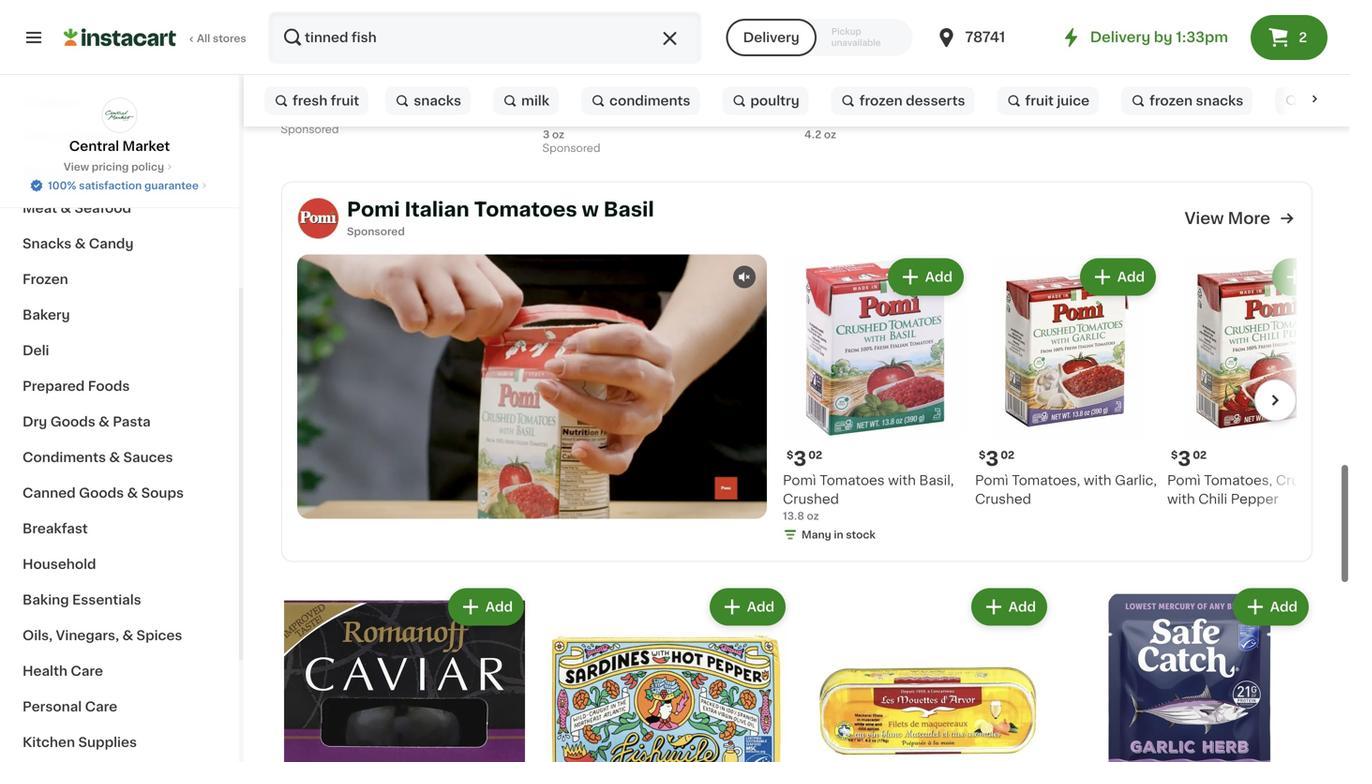 Task type: locate. For each thing, give the bounding box(es) containing it.
with for garlic,
[[1084, 474, 1112, 487]]

view pricing policy link
[[64, 159, 175, 174]]

$ 3 02 up pomì tomatoes, with garlic, crushed
[[979, 449, 1015, 469]]

oz inside freshe small meals, aztec ensalada 4.25 oz
[[1093, 111, 1105, 121]]

pomì for pomì tomatoes, with garlic, crushed
[[975, 474, 1009, 487]]

condiments
[[23, 451, 106, 464]]

pomì right basil,
[[975, 474, 1009, 487]]

oz inside patagonia provisions spanish white anchovies, roasted garlic 4.2 oz
[[824, 130, 837, 140]]

tomatoes, inside the pomì tomatoes, crushed, with chili pepper
[[1204, 474, 1273, 487]]

dairy & eggs
[[23, 130, 110, 143]]

0 vertical spatial goods
[[50, 415, 95, 429]]

fruit left juice
[[1025, 94, 1054, 107]]

white
[[1001, 93, 1039, 106]]

delivery button
[[726, 19, 817, 56]]

oz down free
[[552, 130, 565, 140]]

0 horizontal spatial crushed
[[783, 493, 839, 506]]

tomatoes inside "pomi italian tomatoes w basil spo nsored"
[[474, 200, 577, 219]]

$ inside $ 15 72
[[547, 69, 554, 79]]

central market link
[[69, 98, 170, 156]]

dairy & eggs link
[[11, 119, 228, 155]]

canned goods & soups
[[23, 487, 184, 500]]

31
[[308, 69, 319, 79]]

goods down condiments & sauces
[[79, 487, 124, 500]]

3 up pomì tomatoes, with garlic, crushed
[[986, 449, 999, 469]]

prepare
[[1304, 94, 1350, 107]]

0 horizontal spatial tomatoes,
[[1012, 474, 1081, 487]]

1 horizontal spatial tomatoes
[[820, 474, 885, 487]]

add button
[[890, 260, 962, 294], [1082, 260, 1154, 294], [450, 591, 522, 624], [712, 591, 784, 624], [973, 591, 1046, 624], [1235, 591, 1307, 624]]

1 vertical spatial in
[[834, 530, 844, 540]]

02
[[809, 450, 823, 461], [1001, 450, 1015, 461], [1193, 450, 1207, 461]]

pomì inside pomì tomatoes, with garlic, crushed
[[975, 474, 1009, 487]]

1 tomatoes, from the left
[[1012, 474, 1081, 487]]

garlic,
[[1115, 474, 1157, 487]]

2 frozen from the left
[[1150, 94, 1193, 107]]

1 horizontal spatial sponsored badge image
[[543, 144, 600, 154]]

0 horizontal spatial pomì
[[783, 474, 817, 487]]

1 vertical spatial view
[[1185, 211, 1224, 227]]

fruit
[[331, 94, 359, 107], [1025, 94, 1054, 107]]

tonnino
[[281, 93, 334, 106]]

oz up the many
[[807, 511, 819, 522]]

tomatoes up stock
[[820, 474, 885, 487]]

$ up 13.8
[[787, 450, 794, 461]]

poultry
[[751, 94, 800, 107]]

meat & seafood link
[[11, 190, 228, 226]]

02 up pomì tomatoes, with garlic, crushed
[[1001, 450, 1015, 461]]

breakfast link
[[11, 511, 228, 547]]

spo
[[347, 226, 368, 237]]

pepper
[[1231, 493, 1279, 506]]

pomì up chili
[[1168, 474, 1201, 487]]

2 $ 3 02 from the left
[[979, 449, 1015, 469]]

oz right 4.2
[[824, 130, 837, 140]]

15
[[554, 68, 576, 87]]

3 02 from the left
[[1193, 450, 1207, 461]]

kitchen supplies
[[23, 736, 137, 749]]

1 vertical spatial care
[[85, 701, 117, 714]]

kitchen
[[23, 736, 75, 749]]

0 vertical spatial tomatoes
[[474, 200, 577, 219]]

bakery link
[[11, 297, 228, 333]]

$ 3 02 up 13.8
[[787, 449, 823, 469]]

breakfast
[[23, 522, 88, 535]]

many in stock
[[802, 530, 876, 540]]

fruit juice link
[[997, 82, 1099, 120]]

& left spices
[[122, 629, 133, 642]]

$ 3 02 for pomì tomatoes, crushed, with chili pepper
[[1171, 449, 1207, 469]]

1 $ 3 02 from the left
[[787, 449, 823, 469]]

snacks
[[414, 94, 461, 107], [1196, 94, 1244, 107]]

0 horizontal spatial view
[[64, 162, 89, 172]]

1 vertical spatial sponsored badge image
[[543, 144, 600, 154]]

snacks link
[[386, 82, 471, 120]]

central
[[69, 140, 119, 153]]

1 horizontal spatial delivery
[[1090, 30, 1151, 44]]

& inside gerard & dominique seafoods sugar free wild alaskan smoked salmon 3 oz
[[592, 93, 602, 106]]

0 horizontal spatial delivery
[[743, 31, 800, 44]]

0 horizontal spatial sponsored badge image
[[281, 125, 338, 136]]

0 vertical spatial care
[[71, 665, 103, 678]]

alaskan
[[608, 111, 659, 124]]

tomatoes, up pepper
[[1204, 474, 1273, 487]]

& down the 100%
[[60, 202, 71, 215]]

0 vertical spatial in
[[460, 93, 472, 106]]

product group
[[281, 0, 528, 140], [543, 0, 790, 159], [783, 255, 968, 546], [975, 255, 1160, 509], [1168, 255, 1350, 509], [281, 585, 528, 762], [543, 585, 790, 762], [805, 585, 1051, 762], [1066, 585, 1313, 762]]

household link
[[11, 547, 228, 582]]

1 horizontal spatial tomatoes,
[[1204, 474, 1273, 487]]

1 vertical spatial tomatoes
[[820, 474, 885, 487]]

meals,
[[1154, 93, 1196, 106]]

sauces
[[123, 451, 173, 464]]

deli link
[[11, 333, 228, 369]]

2 pomì from the left
[[975, 474, 1009, 487]]

policy
[[131, 162, 164, 172]]

$ up pomì tomatoes, with garlic, crushed
[[979, 450, 986, 461]]

oz down fresh
[[299, 111, 312, 121]]

3 down free
[[543, 130, 550, 140]]

& up wild
[[592, 93, 602, 106]]

goods inside dry goods & pasta link
[[50, 415, 95, 429]]

view up the 100%
[[64, 162, 89, 172]]

frozen
[[23, 273, 68, 286]]

care up supplies at bottom
[[85, 701, 117, 714]]

0 horizontal spatial $ 3 02
[[787, 449, 823, 469]]

in inside item carousel region
[[834, 530, 844, 540]]

with inside pomì tomatoes, with garlic, crushed
[[1084, 474, 1112, 487]]

frozen desserts
[[860, 94, 965, 107]]

0 horizontal spatial frozen
[[860, 94, 903, 107]]

salmon
[[719, 111, 768, 124]]

sponsored badge image down 6.7 on the left top
[[281, 125, 338, 136]]

2 tomatoes, from the left
[[1204, 474, 1273, 487]]

pomì for pomì tomatoes, crushed, with chili pepper
[[1168, 474, 1201, 487]]

0 horizontal spatial 02
[[809, 450, 823, 461]]

$ left 31
[[285, 69, 292, 79]]

2 horizontal spatial with
[[1168, 493, 1195, 506]]

$ left 81
[[1070, 69, 1077, 79]]

canned goods & soups link
[[11, 475, 228, 511]]

$ 7 79
[[808, 68, 842, 87]]

0 horizontal spatial tomatoes
[[474, 200, 577, 219]]

aztec
[[1200, 93, 1238, 106]]

produce link
[[11, 83, 228, 119]]

with inside pomì tomatoes with basil, crushed 13.8 oz
[[888, 474, 916, 487]]

pricing
[[92, 162, 129, 172]]

in left olive
[[460, 93, 472, 106]]

02 for pomì tomatoes, with garlic, crushed
[[1001, 450, 1015, 461]]

13.8
[[783, 511, 805, 522]]

1 horizontal spatial in
[[834, 530, 844, 540]]

with
[[888, 474, 916, 487], [1084, 474, 1112, 487], [1168, 493, 1195, 506]]

6.7
[[281, 111, 297, 121]]

02 for pomì tomatoes, crushed, with chili pepper
[[1193, 450, 1207, 461]]

3 up the pomì tomatoes, crushed, with chili pepper at the bottom right of page
[[1178, 449, 1191, 469]]

2 horizontal spatial pomì
[[1168, 474, 1201, 487]]

central market
[[69, 140, 170, 153]]

delivery by 1:33pm link
[[1060, 26, 1229, 49]]

all
[[197, 33, 210, 44]]

care down vinegars, on the bottom of page
[[71, 665, 103, 678]]

0 horizontal spatial with
[[888, 474, 916, 487]]

goods
[[50, 415, 95, 429], [79, 487, 124, 500]]

1 02 from the left
[[809, 450, 823, 461]]

personal
[[23, 701, 82, 714]]

meat
[[23, 202, 57, 215]]

4.25
[[1066, 111, 1090, 121]]

2 horizontal spatial $ 3 02
[[1171, 449, 1207, 469]]

delivery
[[1090, 30, 1151, 44], [743, 31, 800, 44]]

oz inside pomì tomatoes with basil, crushed 13.8 oz
[[807, 511, 819, 522]]

household
[[23, 558, 96, 571]]

with for basil,
[[888, 474, 916, 487]]

pomì up 13.8
[[783, 474, 817, 487]]

crushed inside pomì tomatoes with basil, crushed 13.8 oz
[[783, 493, 839, 506]]

3 inside gerard & dominique seafoods sugar free wild alaskan smoked salmon 3 oz
[[543, 130, 550, 140]]

view for view pricing policy
[[64, 162, 89, 172]]

sponsored badge image down free
[[543, 144, 600, 154]]

1 vertical spatial goods
[[79, 487, 124, 500]]

1 horizontal spatial crushed
[[975, 493, 1032, 506]]

1 horizontal spatial fruit
[[1025, 94, 1054, 107]]

view inside "link"
[[64, 162, 89, 172]]

0 vertical spatial sponsored badge image
[[281, 125, 338, 136]]

central market logo image
[[102, 98, 137, 133]]

fruit right fresh
[[331, 94, 359, 107]]

3 for pomì tomatoes, with garlic, crushed
[[986, 449, 999, 469]]

2 crushed from the left
[[975, 493, 1032, 506]]

2 02 from the left
[[1001, 450, 1015, 461]]

1 horizontal spatial $ 3 02
[[979, 449, 1015, 469]]

$ inside the $ 7 79
[[808, 69, 815, 79]]

provisions
[[874, 93, 941, 106]]

2 horizontal spatial 02
[[1193, 450, 1207, 461]]

view left more
[[1185, 211, 1224, 227]]

goods down prepared foods
[[50, 415, 95, 429]]

baking essentials
[[23, 594, 141, 607]]

tomatoes, for crushed
[[1012, 474, 1081, 487]]

crushed for tomatoes,
[[975, 493, 1032, 506]]

pomì
[[783, 474, 817, 487], [975, 474, 1009, 487], [1168, 474, 1201, 487]]

$ inside "$ 5 81"
[[1070, 69, 1077, 79]]

sponsored badge image
[[281, 125, 338, 136], [543, 144, 600, 154]]

1 horizontal spatial view
[[1185, 211, 1224, 227]]

3 up 13.8
[[794, 449, 807, 469]]

0 horizontal spatial in
[[460, 93, 472, 106]]

$ for pomì tomatoes with basil, crushed
[[787, 450, 794, 461]]

1 horizontal spatial 02
[[1001, 450, 1015, 461]]

0 horizontal spatial snacks
[[414, 94, 461, 107]]

meat & seafood
[[23, 202, 131, 215]]

guarantee
[[144, 181, 199, 191]]

free
[[543, 111, 572, 124]]

with left garlic,
[[1084, 474, 1112, 487]]

tomatoes left w
[[474, 200, 577, 219]]

in left stock
[[834, 530, 844, 540]]

all stores link
[[64, 11, 248, 64]]

oils, vinegars, & spices link
[[11, 618, 228, 654]]

delivery inside button
[[743, 31, 800, 44]]

organic
[[807, 47, 849, 57]]

with left chili
[[1168, 493, 1195, 506]]

1 horizontal spatial snacks
[[1196, 94, 1244, 107]]

100% satisfaction guarantee
[[48, 181, 199, 191]]

0 vertical spatial view
[[64, 162, 89, 172]]

0 horizontal spatial fruit
[[331, 94, 359, 107]]

in
[[460, 93, 472, 106], [834, 530, 844, 540]]

$ left 79
[[808, 69, 815, 79]]

1 frozen from the left
[[860, 94, 903, 107]]

pomì tomatoes, crushed, with chili pepper
[[1168, 474, 1336, 506]]

goods inside canned goods & soups link
[[79, 487, 124, 500]]

pomì for pomì tomatoes with basil, crushed 13.8 oz
[[783, 474, 817, 487]]

stores
[[213, 33, 246, 44]]

02 up chili
[[1193, 450, 1207, 461]]

1 horizontal spatial pomì
[[975, 474, 1009, 487]]

1 crushed from the left
[[783, 493, 839, 506]]

02 up pomì tomatoes with basil, crushed 13.8 oz on the bottom right
[[809, 450, 823, 461]]

3 pomì from the left
[[1168, 474, 1201, 487]]

produce
[[23, 95, 80, 108]]

$ for gerard & dominique seafoods sugar free wild alaskan smoked salmon
[[547, 69, 554, 79]]

3 $ 3 02 from the left
[[1171, 449, 1207, 469]]

delivery up sugar
[[743, 31, 800, 44]]

1 fruit from the left
[[331, 94, 359, 107]]

pomì inside pomì tomatoes with basil, crushed 13.8 oz
[[783, 474, 817, 487]]

1 horizontal spatial with
[[1084, 474, 1112, 487]]

1 pomì from the left
[[783, 474, 817, 487]]

spices
[[136, 629, 182, 642]]

None search field
[[268, 11, 702, 64]]

oz down freshe
[[1093, 111, 1105, 121]]

with left basil,
[[888, 474, 916, 487]]

1 horizontal spatial frozen
[[1150, 94, 1193, 107]]

jarred
[[414, 93, 457, 106]]

pomì inside the pomì tomatoes, crushed, with chili pepper
[[1168, 474, 1201, 487]]

more
[[1228, 211, 1271, 227]]

$ 3 02 up chili
[[1171, 449, 1207, 469]]

delivery left by
[[1090, 30, 1151, 44]]

$
[[285, 69, 292, 79], [547, 69, 554, 79], [808, 69, 815, 79], [1070, 69, 1077, 79], [787, 450, 794, 461], [979, 450, 986, 461], [1171, 450, 1178, 461]]

$ inside $ 9 31
[[285, 69, 292, 79]]

tomatoes, inside pomì tomatoes, with garlic, crushed
[[1012, 474, 1081, 487]]

care for personal care
[[85, 701, 117, 714]]

item carousel region
[[767, 255, 1350, 546]]

tomatoes, left garlic,
[[1012, 474, 1081, 487]]

frozen desserts link
[[832, 82, 975, 120]]

$ up gerard
[[547, 69, 554, 79]]

$ up the pomì tomatoes, crushed, with chili pepper at the bottom right of page
[[1171, 450, 1178, 461]]

tomatoes inside pomì tomatoes with basil, crushed 13.8 oz
[[820, 474, 885, 487]]

crushed inside pomì tomatoes, with garlic, crushed
[[975, 493, 1032, 506]]

seafoods
[[681, 93, 744, 106]]

view more
[[1185, 211, 1271, 227]]

& left sauces
[[109, 451, 120, 464]]



Task type: vqa. For each thing, say whether or not it's contained in the screenshot.
topmost Wipes
no



Task type: describe. For each thing, give the bounding box(es) containing it.
condiments & sauces link
[[11, 440, 228, 475]]

pomi italian tomato products image
[[297, 198, 339, 240]]

crushed for tomatoes
[[783, 493, 839, 506]]

satisfaction
[[79, 181, 142, 191]]

1 snacks from the left
[[414, 94, 461, 107]]

spanish
[[945, 93, 997, 106]]

2
[[1299, 31, 1308, 44]]

& left candy
[[75, 237, 86, 250]]

goods for dry
[[50, 415, 95, 429]]

freshe small meals, aztec ensalada 4.25 oz
[[1066, 93, 1300, 121]]

sponsored badge image for 9
[[281, 125, 338, 136]]

4.2
[[805, 130, 822, 140]]

bakery
[[23, 309, 70, 322]]

3 for pomì tomatoes with basil, crushed
[[794, 449, 807, 469]]

condiments link
[[581, 82, 700, 120]]

many
[[802, 530, 832, 540]]

100% satisfaction guarantee button
[[29, 174, 210, 193]]

$ for pomì tomatoes, crushed, with chili pepper
[[1171, 450, 1178, 461]]

fresh fruit link
[[264, 82, 369, 120]]

snacks & candy link
[[11, 226, 228, 262]]

$ for freshe small meals, aztec ensalada
[[1070, 69, 1077, 79]]

$ 5 81
[[1070, 68, 1104, 87]]

frozen for frozen desserts
[[860, 94, 903, 107]]

oz inside gerard & dominique seafoods sugar free wild alaskan smoked salmon 3 oz
[[552, 130, 565, 140]]

poultry link
[[722, 82, 809, 120]]

& left "pasta" on the bottom of page
[[99, 415, 110, 429]]

goods for canned
[[79, 487, 124, 500]]

oz inside tonnino tuna fillets jarred in olive 6.7 oz
[[299, 111, 312, 121]]

all stores
[[197, 33, 246, 44]]

olive
[[475, 93, 509, 106]]

wild
[[575, 111, 604, 124]]

roasted
[[880, 111, 935, 124]]

product group containing 15
[[543, 0, 790, 159]]

sugar
[[747, 93, 785, 106]]

foods
[[88, 380, 130, 393]]

79
[[829, 69, 842, 79]]

beverages link
[[11, 155, 228, 190]]

$ 3 02 for pomì tomatoes with basil, crushed
[[787, 449, 823, 469]]

02 for pomì tomatoes with basil, crushed
[[809, 450, 823, 461]]

$ 3 02 for pomì tomatoes, with garlic, crushed
[[979, 449, 1015, 469]]

milk link
[[493, 82, 559, 120]]

7
[[815, 68, 827, 87]]

health
[[23, 665, 68, 678]]

tonnino tuna fillets jarred in olive 6.7 oz
[[281, 93, 509, 121]]

freshe
[[1066, 93, 1111, 106]]

garlic
[[939, 111, 977, 124]]

with inside the pomì tomatoes, crushed, with chili pepper
[[1168, 493, 1195, 506]]

tomatoes, for chili
[[1204, 474, 1273, 487]]

personal care
[[23, 701, 117, 714]]

fresh fruit
[[293, 94, 359, 107]]

$ for patagonia provisions spanish white anchovies, roasted garlic
[[808, 69, 815, 79]]

gerard & dominique seafoods sugar free wild alaskan smoked salmon 3 oz
[[543, 93, 785, 140]]

personal care link
[[11, 689, 228, 725]]

frozen snacks link
[[1122, 82, 1253, 120]]

frozen snacks
[[1150, 94, 1244, 107]]

frozen for frozen snacks
[[1150, 94, 1193, 107]]

frozen link
[[11, 262, 228, 297]]

gerard
[[543, 93, 588, 106]]

condiments & sauces
[[23, 451, 173, 464]]

3 for pomì tomatoes, crushed, with chili pepper
[[1178, 449, 1191, 469]]

patagonia provisions spanish white anchovies, roasted garlic 4.2 oz
[[805, 93, 1039, 140]]

view for view more
[[1185, 211, 1224, 227]]

juice
[[1057, 94, 1090, 107]]

vinegars,
[[56, 629, 119, 642]]

condiments
[[610, 94, 691, 107]]

candy
[[89, 237, 134, 250]]

dry
[[23, 415, 47, 429]]

72
[[577, 69, 590, 79]]

patagonia
[[805, 93, 870, 106]]

delivery for delivery by 1:33pm
[[1090, 30, 1151, 44]]

snacks & candy
[[23, 237, 134, 250]]

canned
[[23, 487, 76, 500]]

instacart logo image
[[64, 26, 176, 49]]

78741 button
[[935, 11, 1048, 64]]

9
[[292, 68, 306, 87]]

pomì tomatoes with basil, crushed 13.8 oz
[[783, 474, 954, 522]]

2 fruit from the left
[[1025, 94, 1054, 107]]

by
[[1154, 30, 1173, 44]]

prepared
[[23, 380, 85, 393]]

stock
[[846, 530, 876, 540]]

$ for pomì tomatoes, with garlic, crushed
[[979, 450, 986, 461]]

milk
[[521, 94, 550, 107]]

supplies
[[78, 736, 137, 749]]

oils, vinegars, & spices
[[23, 629, 182, 642]]

delivery for delivery
[[743, 31, 800, 44]]

& left the eggs
[[62, 130, 73, 143]]

sponsored badge image for 15
[[543, 144, 600, 154]]

$ for tonnino tuna fillets jarred in olive
[[285, 69, 292, 79]]

market
[[122, 140, 170, 153]]

baking essentials link
[[11, 582, 228, 618]]

dry goods & pasta
[[23, 415, 151, 429]]

w
[[582, 200, 599, 219]]

nsored
[[368, 226, 405, 237]]

prepare link
[[1276, 82, 1350, 120]]

2 snacks from the left
[[1196, 94, 1244, 107]]

& left soups
[[127, 487, 138, 500]]

seafood
[[75, 202, 131, 215]]

care for health care
[[71, 665, 103, 678]]

italian
[[405, 200, 469, 219]]

in inside tonnino tuna fillets jarred in olive 6.7 oz
[[460, 93, 472, 106]]

soups
[[141, 487, 184, 500]]

delivery by 1:33pm
[[1090, 30, 1229, 44]]

ensalada
[[1241, 93, 1300, 106]]

fresh
[[293, 94, 328, 107]]

product group containing 9
[[281, 0, 528, 140]]

dominique
[[606, 93, 678, 106]]

service type group
[[726, 19, 913, 56]]

view pricing policy
[[64, 162, 164, 172]]

dairy
[[23, 130, 59, 143]]

recommended searches element
[[259, 75, 1350, 127]]

Search field
[[270, 13, 700, 62]]



